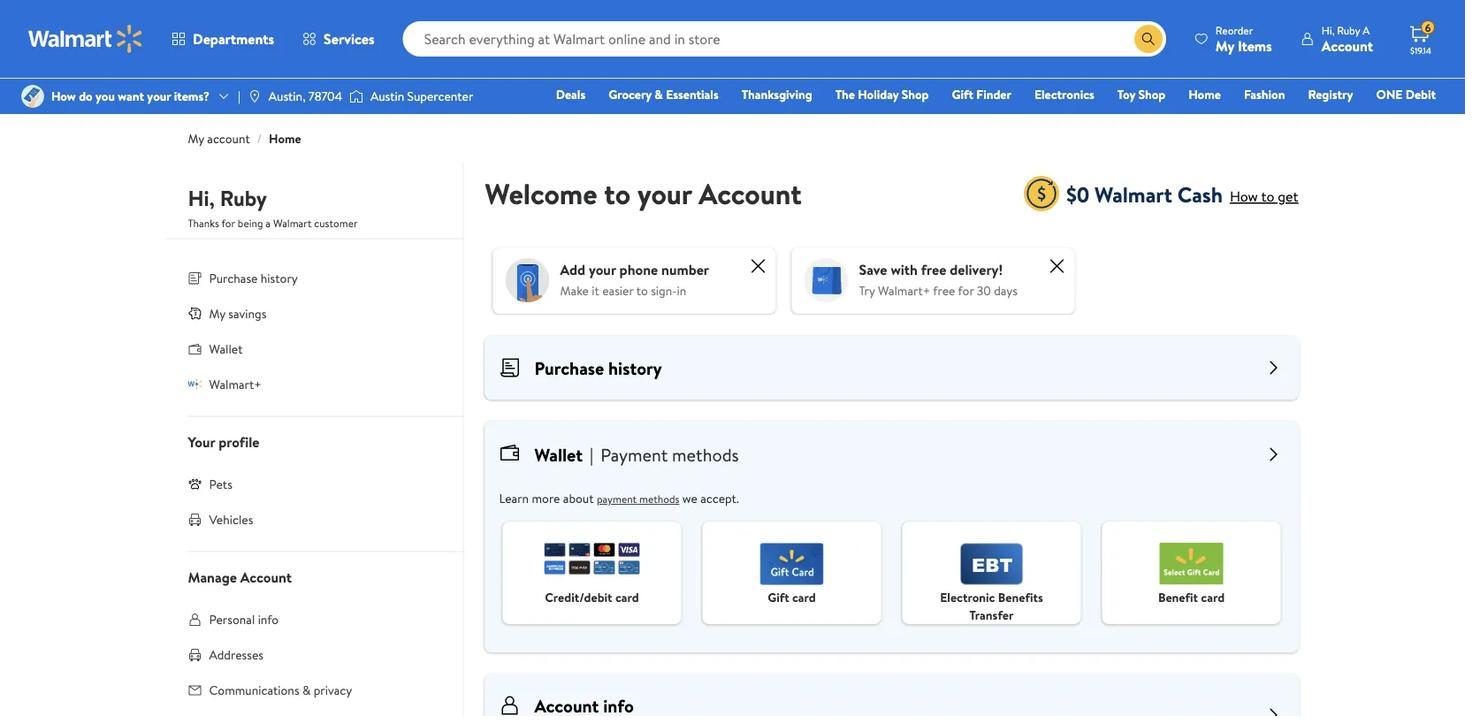 Task type: locate. For each thing, give the bounding box(es) containing it.
my left items
[[1216, 36, 1235, 55]]

history
[[261, 269, 298, 287], [608, 355, 662, 380]]

purchase history
[[209, 269, 298, 287], [535, 355, 662, 380]]

electronic
[[940, 589, 995, 606]]

free
[[921, 260, 947, 279], [933, 282, 955, 299]]

0 horizontal spatial |
[[238, 88, 240, 105]]

& for communications
[[302, 681, 311, 699]]

0 vertical spatial history
[[261, 269, 298, 287]]

icon image left my savings
[[188, 306, 202, 320]]

card for credit/debit card
[[615, 589, 639, 606]]

1 vertical spatial hi,
[[188, 183, 215, 213]]

registry
[[1308, 86, 1353, 103]]

0 vertical spatial methods
[[672, 442, 739, 467]]

free down delivery!
[[933, 282, 955, 299]]

to
[[604, 174, 631, 213], [1261, 187, 1275, 206], [636, 282, 648, 299]]

we
[[682, 490, 698, 507]]

2 vertical spatial my
[[209, 305, 225, 322]]

credit/debit card image
[[544, 543, 640, 575]]

1 horizontal spatial home link
[[1181, 85, 1229, 104]]

1 card from the left
[[615, 589, 639, 606]]

credit/debit card button
[[503, 522, 681, 624]]

walmart+ down one debit link
[[1383, 111, 1436, 128]]

electronic benefits transfer image
[[960, 543, 1024, 585]]

ruby inside hi, ruby thanks for being a walmart customer
[[220, 183, 267, 213]]

purchase history link
[[167, 260, 463, 296], [485, 336, 1299, 400]]

0 vertical spatial my
[[1216, 36, 1235, 55]]

1 vertical spatial your
[[638, 174, 692, 213]]

wallet inside wallet link
[[209, 340, 243, 357]]

1 vertical spatial for
[[958, 282, 974, 299]]

shop right toy
[[1139, 86, 1166, 103]]

ruby for for
[[220, 183, 267, 213]]

accept.
[[701, 490, 739, 507]]

icon image up your
[[188, 377, 202, 391]]

it
[[592, 282, 599, 299]]

methods inside 'learn more about payment methods we accept.'
[[639, 492, 680, 507]]

| up my account / home
[[238, 88, 240, 105]]

purchase down make
[[535, 355, 604, 380]]

account up info at the bottom left of page
[[240, 567, 292, 587]]

wallet down my savings
[[209, 340, 243, 357]]

1 horizontal spatial ruby
[[1337, 23, 1360, 38]]

 image left austin,
[[247, 89, 262, 103]]

1 vertical spatial my
[[188, 130, 204, 147]]

0 horizontal spatial how
[[51, 88, 76, 105]]

1 vertical spatial gift
[[768, 589, 789, 606]]

1 horizontal spatial shop
[[1139, 86, 1166, 103]]

walmart
[[1095, 180, 1173, 209], [273, 216, 312, 231]]

reorder my items
[[1216, 23, 1272, 55]]

0 horizontal spatial purchase
[[209, 269, 258, 287]]

thanks
[[188, 216, 219, 231]]

a
[[1363, 23, 1370, 38]]

0 vertical spatial walmart
[[1095, 180, 1173, 209]]

0 horizontal spatial gift
[[768, 589, 789, 606]]

home link right / on the top left
[[269, 130, 301, 147]]

next best action image image
[[505, 258, 550, 302], [804, 258, 849, 302]]

card for gift card
[[792, 589, 816, 606]]

about
[[563, 490, 594, 507]]

walmart+ down with
[[878, 282, 930, 299]]

history down easier
[[608, 355, 662, 380]]

home left fashion link
[[1189, 86, 1221, 103]]

2 horizontal spatial card
[[1201, 589, 1225, 606]]

deals link
[[548, 85, 594, 104]]

how inside $0 walmart cash how to get
[[1230, 187, 1258, 206]]

get
[[1278, 187, 1299, 206]]

| left payment
[[590, 442, 594, 467]]

0 horizontal spatial my
[[188, 130, 204, 147]]

0 horizontal spatial purchase history link
[[167, 260, 463, 296]]

1 horizontal spatial wallet
[[535, 442, 583, 467]]

 image
[[21, 85, 44, 108], [349, 88, 363, 105], [247, 89, 262, 103]]

1 vertical spatial walmart+ link
[[167, 367, 463, 402]]

0 horizontal spatial walmart+ link
[[167, 367, 463, 402]]

0 horizontal spatial wallet
[[209, 340, 243, 357]]

wallet up more
[[535, 442, 583, 467]]

1 vertical spatial how
[[1230, 187, 1258, 206]]

methods left "we"
[[639, 492, 680, 507]]

deals
[[556, 86, 586, 103]]

1 horizontal spatial &
[[655, 86, 663, 103]]

0 horizontal spatial &
[[302, 681, 311, 699]]

my for my account / home
[[188, 130, 204, 147]]

0 vertical spatial for
[[222, 216, 235, 231]]

in
[[677, 282, 687, 299]]

1 horizontal spatial how
[[1230, 187, 1258, 206]]

3 card from the left
[[1201, 589, 1225, 606]]

hi,
[[1322, 23, 1335, 38], [188, 183, 215, 213]]

0 vertical spatial gift
[[952, 86, 974, 103]]

0 horizontal spatial home
[[269, 130, 301, 147]]

credit/debit
[[545, 589, 612, 606]]

finder
[[977, 86, 1012, 103]]

& right grocery
[[655, 86, 663, 103]]

ruby up the being
[[220, 183, 267, 213]]

0 horizontal spatial hi,
[[188, 183, 215, 213]]

my account link
[[188, 130, 250, 147]]

1 horizontal spatial next best action image image
[[804, 258, 849, 302]]

0 horizontal spatial shop
[[902, 86, 929, 103]]

next best action image image for save
[[804, 258, 849, 302]]

1 vertical spatial ruby
[[220, 183, 267, 213]]

1 vertical spatial walmart
[[273, 216, 312, 231]]

next best action image image left add at the top
[[505, 258, 550, 302]]

austin,
[[269, 88, 306, 105]]

walmart+ up profile
[[209, 375, 262, 393]]

0 horizontal spatial history
[[261, 269, 298, 287]]

card
[[615, 589, 639, 606], [792, 589, 816, 606], [1201, 589, 1225, 606]]

ruby for account
[[1337, 23, 1360, 38]]

1 horizontal spatial for
[[958, 282, 974, 299]]

do
[[79, 88, 93, 105]]

1 horizontal spatial hi,
[[1322, 23, 1335, 38]]

1 horizontal spatial your
[[589, 260, 616, 279]]

1 horizontal spatial home
[[1189, 86, 1221, 103]]

hi, inside hi, ruby thanks for being a walmart customer
[[188, 183, 215, 213]]

1 vertical spatial home
[[269, 130, 301, 147]]

next best action image image left try
[[804, 258, 849, 302]]

1 vertical spatial icon image
[[188, 377, 202, 391]]

hi, for account
[[1322, 23, 1335, 38]]

2 horizontal spatial walmart+
[[1383, 111, 1436, 128]]

1 next best action image image from the left
[[505, 258, 550, 302]]

 image left do
[[21, 85, 44, 108]]

purchase
[[209, 269, 258, 287], [535, 355, 604, 380]]

hi, ruby a account
[[1322, 23, 1373, 55]]

debit
[[1406, 86, 1436, 103]]

close panel image
[[748, 256, 769, 277]]

1 horizontal spatial purchase history
[[535, 355, 662, 380]]

1 vertical spatial methods
[[639, 492, 680, 507]]

1 vertical spatial home link
[[269, 130, 301, 147]]

privacy
[[314, 681, 352, 699]]

my
[[1216, 36, 1235, 55], [188, 130, 204, 147], [209, 305, 225, 322]]

0 horizontal spatial purchase history
[[209, 269, 298, 287]]

ruby left a
[[1337, 23, 1360, 38]]

1 vertical spatial wallet
[[535, 442, 583, 467]]

gift card
[[768, 589, 816, 606]]

0 horizontal spatial home link
[[269, 130, 301, 147]]

purchase history down it at the top left of page
[[535, 355, 662, 380]]

walmart+ link down my savings link
[[167, 367, 463, 402]]

holiday
[[858, 86, 899, 103]]

walmart right a
[[273, 216, 312, 231]]

1 horizontal spatial |
[[590, 442, 594, 467]]

0 horizontal spatial for
[[222, 216, 235, 231]]

walmart+
[[1383, 111, 1436, 128], [878, 282, 930, 299], [209, 375, 262, 393]]

my left "savings"
[[209, 305, 225, 322]]

home right / on the top left
[[269, 130, 301, 147]]

card inside "button"
[[1201, 589, 1225, 606]]

free right with
[[921, 260, 947, 279]]

walmart+ link
[[1375, 110, 1444, 129], [167, 367, 463, 402]]

purchase history link down 'customer'
[[167, 260, 463, 296]]

hi, left a
[[1322, 23, 1335, 38]]

0 vertical spatial wallet
[[209, 340, 243, 357]]

icon image for my savings
[[188, 306, 202, 320]]

a
[[266, 216, 271, 231]]

communications & privacy link
[[167, 673, 463, 708]]

card for benefit card
[[1201, 589, 1225, 606]]

transfer
[[970, 607, 1014, 624]]

search icon image
[[1142, 32, 1156, 46]]

gift for gift finder
[[952, 86, 974, 103]]

0 vertical spatial walmart+ link
[[1375, 110, 1444, 129]]

0 horizontal spatial walmart
[[273, 216, 312, 231]]

my left account
[[188, 130, 204, 147]]

account
[[1322, 36, 1373, 55], [699, 174, 802, 213], [240, 567, 292, 587]]

card down gift card image
[[792, 589, 816, 606]]

1 vertical spatial account
[[699, 174, 802, 213]]

to inside $0 walmart cash how to get
[[1261, 187, 1275, 206]]

for inside hi, ruby thanks for being a walmart customer
[[222, 216, 235, 231]]

2 next best action image image from the left
[[804, 258, 849, 302]]

0 horizontal spatial next best action image image
[[505, 258, 550, 302]]

0 vertical spatial |
[[238, 88, 240, 105]]

ruby inside hi, ruby a account
[[1337, 23, 1360, 38]]

2 horizontal spatial to
[[1261, 187, 1275, 206]]

1 horizontal spatial walmart+
[[878, 282, 930, 299]]

0 horizontal spatial account
[[240, 567, 292, 587]]

one
[[1376, 86, 1403, 103]]

2 horizontal spatial account
[[1322, 36, 1373, 55]]

my savings link
[[167, 296, 463, 331]]

wallet | payment methods
[[535, 442, 739, 467]]

hi, up thanks
[[188, 183, 215, 213]]

departments
[[193, 29, 274, 49]]

my for my savings
[[209, 305, 225, 322]]

hi, inside hi, ruby a account
[[1322, 23, 1335, 38]]

& left privacy
[[302, 681, 311, 699]]

1 vertical spatial walmart+
[[878, 282, 930, 299]]

0 horizontal spatial walmart+
[[209, 375, 262, 393]]

your inside add your phone number make it easier to sign-in
[[589, 260, 616, 279]]

learn more about payment methods we accept.
[[499, 490, 739, 507]]

1 horizontal spatial account
[[699, 174, 802, 213]]

walmart+ inside the save with free delivery! try walmart+ free for 30 days
[[878, 282, 930, 299]]

to left get
[[1261, 187, 1275, 206]]

purchase history up "savings"
[[209, 269, 298, 287]]

registry link
[[1300, 85, 1361, 104]]

sign-
[[651, 282, 677, 299]]

my inside my savings link
[[209, 305, 225, 322]]

2 horizontal spatial your
[[638, 174, 692, 213]]

icon image for walmart+
[[188, 377, 202, 391]]

wallet for wallet | payment methods
[[535, 442, 583, 467]]

icon image inside pets link
[[188, 477, 202, 491]]

electronic benefits transfer button
[[902, 522, 1081, 624]]

for inside the save with free delivery! try walmart+ free for 30 days
[[958, 282, 974, 299]]

0 vertical spatial account
[[1322, 36, 1373, 55]]

1 horizontal spatial purchase
[[535, 355, 604, 380]]

account up close panel image
[[699, 174, 802, 213]]

hi, for thanks for being a walmart customer
[[188, 183, 215, 213]]

0 vertical spatial walmart+
[[1383, 111, 1436, 128]]

for left 30
[[958, 282, 974, 299]]

& for grocery
[[655, 86, 663, 103]]

purchase history link down try
[[485, 336, 1299, 400]]

add your phone number make it easier to sign-in
[[560, 260, 709, 299]]

1 icon image from the top
[[188, 306, 202, 320]]

1 horizontal spatial to
[[636, 282, 648, 299]]

your up it at the top left of page
[[589, 260, 616, 279]]

account up registry
[[1322, 36, 1373, 55]]

0 horizontal spatial ruby
[[220, 183, 267, 213]]

0 horizontal spatial  image
[[21, 85, 44, 108]]

for
[[222, 216, 235, 231], [958, 282, 974, 299]]

0 vertical spatial purchase history
[[209, 269, 298, 287]]

how
[[51, 88, 76, 105], [1230, 187, 1258, 206]]

home link left fashion link
[[1181, 85, 1229, 104]]

1 horizontal spatial my
[[209, 305, 225, 322]]

card right benefit
[[1201, 589, 1225, 606]]

icon image inside my savings link
[[188, 306, 202, 320]]

with
[[891, 260, 918, 279]]

0 vertical spatial home
[[1189, 86, 1221, 103]]

0 horizontal spatial to
[[604, 174, 631, 213]]

for left the being
[[222, 216, 235, 231]]

how right cash
[[1230, 187, 1258, 206]]

walmart+ link down one debit link
[[1375, 110, 1444, 129]]

card right credit/debit
[[615, 589, 639, 606]]

methods
[[672, 442, 739, 467], [639, 492, 680, 507]]

2 horizontal spatial my
[[1216, 36, 1235, 55]]

your right want
[[147, 88, 171, 105]]

how left do
[[51, 88, 76, 105]]

reorder
[[1216, 23, 1253, 38]]

icon image
[[188, 306, 202, 320], [188, 377, 202, 391], [188, 477, 202, 491]]

0 vertical spatial icon image
[[188, 306, 202, 320]]

to down 'phone'
[[636, 282, 648, 299]]

1 horizontal spatial history
[[608, 355, 662, 380]]

2 card from the left
[[792, 589, 816, 606]]

your
[[147, 88, 171, 105], [638, 174, 692, 213], [589, 260, 616, 279]]

my savings
[[209, 305, 267, 322]]

how to get link
[[1230, 180, 1299, 206]]

to right the welcome
[[604, 174, 631, 213]]

walmart image
[[28, 25, 143, 53]]

gift left finder
[[952, 86, 974, 103]]

0 vertical spatial your
[[147, 88, 171, 105]]

icon image left pets
[[188, 477, 202, 491]]

 image right the 78704
[[349, 88, 363, 105]]

methods up accept.
[[672, 442, 739, 467]]

gift inside button
[[768, 589, 789, 606]]

purchase up my savings
[[209, 269, 258, 287]]

cash
[[1178, 180, 1223, 209]]

2 icon image from the top
[[188, 377, 202, 391]]

gift down gift card image
[[768, 589, 789, 606]]

1 vertical spatial free
[[933, 282, 955, 299]]

shop right holiday at top right
[[902, 86, 929, 103]]

3 icon image from the top
[[188, 477, 202, 491]]

savings
[[228, 305, 267, 322]]

history up "savings"
[[261, 269, 298, 287]]

0 vertical spatial &
[[655, 86, 663, 103]]

to inside add your phone number make it easier to sign-in
[[636, 282, 648, 299]]

0 vertical spatial how
[[51, 88, 76, 105]]

2 vertical spatial your
[[589, 260, 616, 279]]

2 horizontal spatial  image
[[349, 88, 363, 105]]

your up number
[[638, 174, 692, 213]]

1 horizontal spatial card
[[792, 589, 816, 606]]

addresses
[[209, 646, 263, 663]]

welcome to your account
[[485, 174, 802, 213]]

walmart right $0
[[1095, 180, 1173, 209]]

walmart+ inside one debit walmart+
[[1383, 111, 1436, 128]]

1 vertical spatial &
[[302, 681, 311, 699]]

gift
[[952, 86, 974, 103], [768, 589, 789, 606]]

wallet for wallet
[[209, 340, 243, 357]]

number
[[662, 260, 709, 279]]

1 vertical spatial purchase history link
[[485, 336, 1299, 400]]

2 vertical spatial icon image
[[188, 477, 202, 491]]



Task type: vqa. For each thing, say whether or not it's contained in the screenshot.
Walmart in Hi, Ruby Thanks for being a Walmart customer
yes



Task type: describe. For each thing, give the bounding box(es) containing it.
manage
[[188, 567, 237, 587]]

 image for how do you want your items?
[[21, 85, 44, 108]]

my inside reorder my items
[[1216, 36, 1235, 55]]

toy shop
[[1118, 86, 1166, 103]]

1 vertical spatial purchase history
[[535, 355, 662, 380]]

0 vertical spatial purchase
[[209, 269, 258, 287]]

credit/debit card
[[545, 589, 639, 606]]

walmart inside hi, ruby thanks for being a walmart customer
[[273, 216, 312, 231]]

profile
[[219, 432, 260, 451]]

/
[[257, 130, 262, 147]]

payment
[[601, 442, 668, 467]]

grocery & essentials
[[609, 86, 719, 103]]

essentials
[[666, 86, 719, 103]]

78704
[[309, 88, 342, 105]]

close panel image
[[1047, 256, 1068, 277]]

benefit card
[[1158, 589, 1225, 606]]

gift for gift card
[[768, 589, 789, 606]]

your profile
[[188, 432, 260, 451]]

want
[[118, 88, 144, 105]]

communications
[[209, 681, 299, 699]]

0 vertical spatial purchase history link
[[167, 260, 463, 296]]

$0
[[1066, 180, 1090, 209]]

6
[[1425, 20, 1431, 35]]

vehicles
[[209, 511, 253, 528]]

being
[[238, 216, 263, 231]]

try
[[859, 282, 875, 299]]

save with free delivery! try walmart+ free for 30 days
[[859, 260, 1018, 299]]

services button
[[288, 18, 389, 60]]

make
[[560, 282, 589, 299]]

account for welcome to your account
[[699, 174, 802, 213]]

icon image for pets
[[188, 477, 202, 491]]

learn
[[499, 490, 529, 507]]

 image for austin, 78704
[[247, 89, 262, 103]]

Walmart Site-Wide search field
[[403, 21, 1166, 57]]

delivery!
[[950, 260, 1003, 279]]

1 horizontal spatial walmart
[[1095, 180, 1173, 209]]

supercenter
[[407, 88, 473, 105]]

austin, 78704
[[269, 88, 342, 105]]

more
[[532, 490, 560, 507]]

pets
[[209, 475, 232, 493]]

account for hi, ruby a account
[[1322, 36, 1373, 55]]

days
[[994, 282, 1018, 299]]

customer
[[314, 216, 358, 231]]

thanksgiving link
[[734, 85, 820, 104]]

30
[[977, 282, 991, 299]]

items?
[[174, 88, 210, 105]]

personal info link
[[167, 602, 463, 637]]

hi, ruby link
[[188, 183, 267, 220]]

benefit card image
[[1160, 543, 1223, 585]]

$19.14
[[1411, 44, 1432, 56]]

2 vertical spatial walmart+
[[209, 375, 262, 393]]

austin supercenter
[[370, 88, 473, 105]]

items
[[1238, 36, 1272, 55]]

2 shop from the left
[[1139, 86, 1166, 103]]

0 vertical spatial free
[[921, 260, 947, 279]]

addresses link
[[167, 637, 463, 673]]

the holiday shop
[[835, 86, 929, 103]]

 image for austin supercenter
[[349, 88, 363, 105]]

wallet link
[[167, 331, 463, 367]]

0 vertical spatial home link
[[1181, 85, 1229, 104]]

personal
[[209, 611, 255, 628]]

electronics link
[[1027, 85, 1103, 104]]

vehicles link
[[167, 502, 463, 537]]

pets link
[[167, 466, 463, 502]]

communications & privacy
[[209, 681, 352, 699]]

how do you want your items?
[[51, 88, 210, 105]]

gift card image
[[760, 543, 824, 585]]

one debit walmart+
[[1376, 86, 1436, 128]]

one debit link
[[1368, 85, 1444, 104]]

1 horizontal spatial purchase history link
[[485, 336, 1299, 400]]

fashion
[[1244, 86, 1285, 103]]

departments button
[[157, 18, 288, 60]]

1 shop from the left
[[902, 86, 929, 103]]

toy shop link
[[1110, 85, 1174, 104]]

benefits
[[998, 589, 1043, 606]]

phone
[[620, 260, 658, 279]]

info
[[258, 611, 279, 628]]

the
[[835, 86, 855, 103]]

payment methods link
[[597, 492, 680, 507]]

1 vertical spatial purchase
[[535, 355, 604, 380]]

the holiday shop link
[[827, 85, 937, 104]]

thanksgiving
[[742, 86, 812, 103]]

my account / home
[[188, 130, 301, 147]]

1 vertical spatial |
[[590, 442, 594, 467]]

add
[[560, 260, 585, 279]]

your
[[188, 432, 215, 451]]

save
[[859, 260, 887, 279]]

$0 walmart cash how to get
[[1066, 180, 1299, 209]]

grocery & essentials link
[[601, 85, 727, 104]]

services
[[324, 29, 375, 49]]

easier
[[602, 282, 634, 299]]

Search search field
[[403, 21, 1166, 57]]

payment
[[597, 492, 637, 507]]

austin
[[370, 88, 404, 105]]

gift finder link
[[944, 85, 1020, 104]]

gift finder
[[952, 86, 1012, 103]]

hi, ruby thanks for being a walmart customer
[[188, 183, 358, 231]]

manage account
[[188, 567, 292, 587]]

benefit
[[1158, 589, 1198, 606]]

1 vertical spatial history
[[608, 355, 662, 380]]

2 vertical spatial account
[[240, 567, 292, 587]]

0 horizontal spatial your
[[147, 88, 171, 105]]

welcome
[[485, 174, 598, 213]]

next best action image image for add
[[505, 258, 550, 302]]



